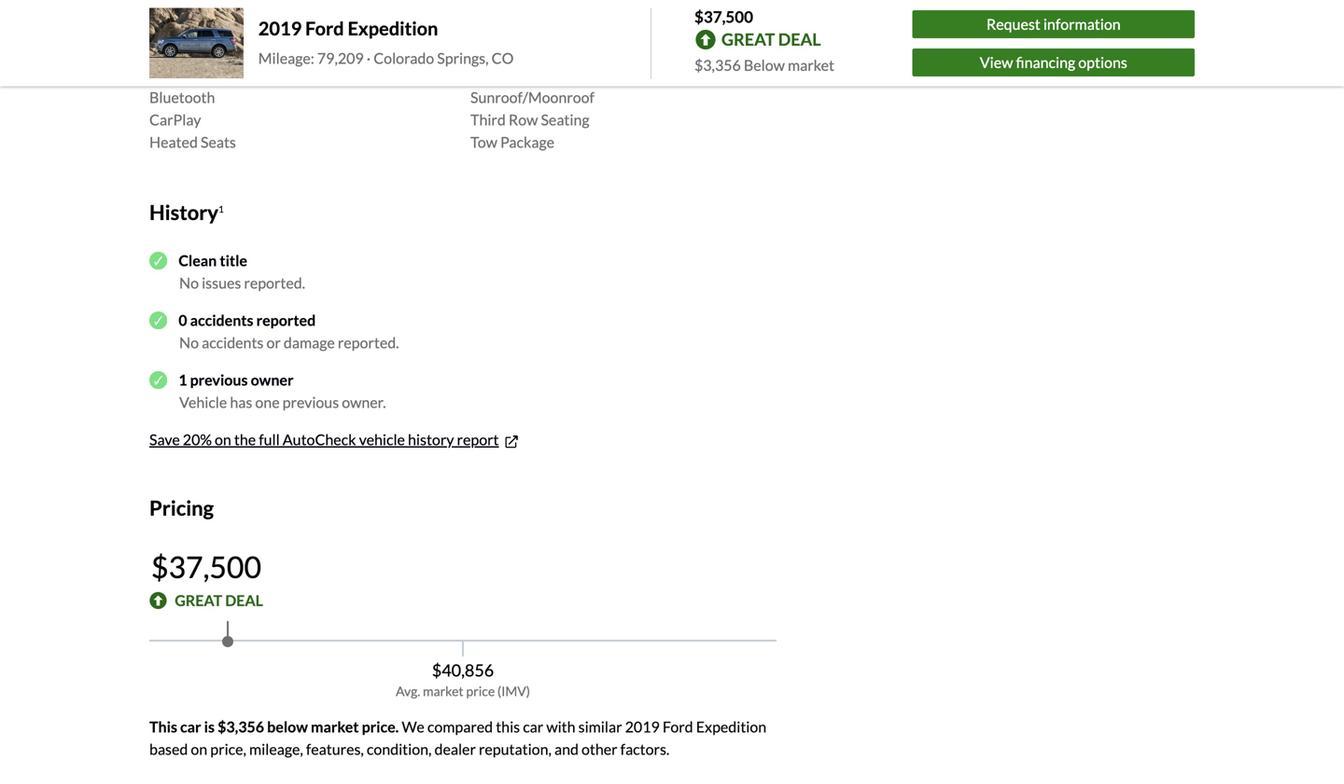 Task type: locate. For each thing, give the bounding box(es) containing it.
$37,500 for great deal
[[151, 549, 261, 585]]

1 vertical spatial vdpcheck image
[[149, 371, 167, 389]]

1 horizontal spatial 2019
[[625, 718, 660, 737]]

1 no from the top
[[179, 274, 199, 292]]

vdpcheck image left 0
[[149, 312, 167, 330]]

deal
[[225, 592, 263, 610]]

1 horizontal spatial ford
[[663, 718, 693, 737]]

colorado
[[374, 49, 434, 67]]

0 horizontal spatial reported.
[[244, 274, 305, 292]]

autocheck
[[283, 431, 356, 449]]

2019 up factors.
[[625, 718, 660, 737]]

on left the
[[215, 431, 231, 449]]

options
[[1079, 53, 1128, 71]]

this
[[496, 718, 520, 737]]

market up features,
[[311, 718, 359, 737]]

1 up vehicle
[[179, 371, 187, 389]]

row
[[509, 111, 538, 129]]

ford inside 2019 ford expedition mileage: 79,209 · colorado springs, co
[[305, 17, 344, 40]]

car left is
[[180, 718, 201, 737]]

0 accidents reported
[[179, 311, 316, 330]]

ford up 79,209
[[305, 17, 344, 40]]

with
[[546, 718, 576, 737]]

vdpcheck image
[[149, 312, 167, 330], [149, 371, 167, 389]]

1 horizontal spatial on
[[215, 431, 231, 449]]

bluetooth
[[149, 88, 215, 107]]

title
[[220, 252, 247, 270]]

2 horizontal spatial market
[[788, 56, 835, 74]]

0 vertical spatial previous
[[190, 371, 248, 389]]

1 horizontal spatial expedition
[[696, 718, 767, 737]]

no for no accidents or damage reported.
[[179, 334, 199, 352]]

history
[[408, 431, 454, 449]]

car inside 'we compared this car with similar 2019 ford expedition based on price, mileage, features, condition, dealer reputation, and other factors.'
[[523, 718, 544, 737]]

great
[[175, 592, 222, 610]]

$37,500 for $3,356
[[695, 7, 753, 26]]

compared
[[428, 718, 493, 737]]

1 vertical spatial on
[[191, 741, 207, 759]]

1 horizontal spatial $3,356
[[695, 56, 741, 74]]

0 horizontal spatial $37,500
[[151, 549, 261, 585]]

information
[[1044, 15, 1121, 33]]

0 vertical spatial 1
[[218, 204, 224, 215]]

1 vertical spatial 1
[[179, 371, 187, 389]]

0 vertical spatial expedition
[[348, 17, 438, 40]]

1 horizontal spatial 1
[[218, 204, 224, 215]]

1 vertical spatial expedition
[[696, 718, 767, 737]]

0 horizontal spatial market
[[311, 718, 359, 737]]

2 vertical spatial market
[[311, 718, 359, 737]]

1 horizontal spatial previous
[[283, 394, 339, 412]]

seats
[[201, 133, 236, 151]]

other
[[582, 741, 618, 759]]

1 horizontal spatial car
[[523, 718, 544, 737]]

0 vertical spatial on
[[215, 431, 231, 449]]

1 vertical spatial accidents
[[202, 334, 264, 352]]

on down is
[[191, 741, 207, 759]]

view financing options button
[[913, 48, 1195, 76]]

vehicle
[[359, 431, 405, 449]]

0 vertical spatial reported.
[[244, 274, 305, 292]]

2 car from the left
[[523, 718, 544, 737]]

$37,500 up great
[[151, 549, 261, 585]]

expedition inside 2019 ford expedition mileage: 79,209 · colorado springs, co
[[348, 17, 438, 40]]

no
[[179, 274, 199, 292], [179, 334, 199, 352]]

$40,856 avg. market price (imv)
[[396, 660, 530, 700]]

0 vertical spatial accidents
[[190, 311, 253, 330]]

vdpcheck image up save
[[149, 371, 167, 389]]

accidents for reported
[[190, 311, 253, 330]]

great deal
[[722, 29, 821, 50]]

1 horizontal spatial market
[[423, 684, 464, 700]]

previous up vehicle
[[190, 371, 248, 389]]

market down deal
[[788, 56, 835, 74]]

no down clean
[[179, 274, 199, 292]]

0 vertical spatial market
[[788, 56, 835, 74]]

reported
[[256, 311, 316, 330]]

2019 up the 'mileage:'
[[258, 17, 302, 40]]

owner
[[251, 371, 294, 389]]

sunroof/moonroof
[[471, 88, 595, 107]]

$37,500 up "great"
[[695, 7, 753, 26]]

request information button
[[913, 10, 1195, 38]]

market
[[788, 56, 835, 74], [423, 684, 464, 700], [311, 718, 359, 737]]

$3,356 down "great"
[[695, 56, 741, 74]]

2 vdpcheck image from the top
[[149, 371, 167, 389]]

1 vertical spatial ford
[[663, 718, 693, 737]]

no down 0
[[179, 334, 199, 352]]

2 no from the top
[[179, 334, 199, 352]]

heated
[[149, 133, 198, 151]]

auto
[[206, 66, 238, 84]]

ford
[[305, 17, 344, 40], [663, 718, 693, 737]]

0 horizontal spatial on
[[191, 741, 207, 759]]

this car is $3,356 below market price.
[[149, 718, 399, 737]]

reported. right the "damage"
[[338, 334, 399, 352]]

deal
[[778, 29, 821, 50]]

2019 inside 2019 ford expedition mileage: 79,209 · colorado springs, co
[[258, 17, 302, 40]]

previous
[[190, 371, 248, 389], [283, 394, 339, 412]]

0 vertical spatial $37,500
[[695, 7, 753, 26]]

1 vdpcheck image from the top
[[149, 312, 167, 330]]

request information
[[987, 15, 1121, 33]]

0 horizontal spatial expedition
[[348, 17, 438, 40]]

1 vertical spatial 2019
[[625, 718, 660, 737]]

0 horizontal spatial previous
[[190, 371, 248, 389]]

accidents down issues
[[190, 311, 253, 330]]

ford up factors.
[[663, 718, 693, 737]]

1 previous owner
[[179, 371, 294, 389]]

·
[[367, 49, 371, 67]]

1
[[218, 204, 224, 215], [179, 371, 187, 389]]

vdpcheck image for 0 accidents reported
[[149, 312, 167, 330]]

below
[[267, 718, 308, 737]]

1 up clean title
[[218, 204, 224, 215]]

no issues reported.
[[179, 274, 305, 292]]

navigation
[[471, 44, 542, 62]]

android
[[149, 66, 203, 84]]

car
[[180, 718, 201, 737], [523, 718, 544, 737]]

1 horizontal spatial $37,500
[[695, 7, 753, 26]]

2019
[[258, 17, 302, 40], [625, 718, 660, 737]]

view
[[980, 53, 1013, 71]]

0 horizontal spatial $3,356
[[218, 718, 264, 737]]

1 vertical spatial reported.
[[338, 334, 399, 352]]

0 horizontal spatial 2019
[[258, 17, 302, 40]]

price.
[[362, 718, 399, 737]]

features,
[[306, 741, 364, 759]]

system
[[545, 44, 592, 62]]

market inside the "$40,856 avg. market price (imv)"
[[423, 684, 464, 700]]

0 vertical spatial ford
[[305, 17, 344, 40]]

car right this
[[523, 718, 544, 737]]

has
[[230, 394, 252, 412]]

we
[[402, 718, 425, 737]]

accidents down "0 accidents reported"
[[202, 334, 264, 352]]

expedition
[[348, 17, 438, 40], [696, 718, 767, 737]]

1 vertical spatial market
[[423, 684, 464, 700]]

on
[[215, 431, 231, 449], [191, 741, 207, 759]]

0 vertical spatial 2019
[[258, 17, 302, 40]]

1 vertical spatial previous
[[283, 394, 339, 412]]

history
[[149, 200, 218, 225]]

accidents
[[190, 311, 253, 330], [202, 334, 264, 352]]

owner.
[[342, 394, 386, 412]]

reported.
[[244, 274, 305, 292], [338, 334, 399, 352]]

0 vertical spatial no
[[179, 274, 199, 292]]

suspension
[[211, 21, 285, 39]]

1 vertical spatial $37,500
[[151, 549, 261, 585]]

1 vertical spatial no
[[179, 334, 199, 352]]

clean title
[[179, 252, 247, 270]]

factors.
[[621, 741, 670, 759]]

market down the $40,856
[[423, 684, 464, 700]]

ford inside 'we compared this car with similar 2019 ford expedition based on price, mileage, features, condition, dealer reputation, and other factors.'
[[663, 718, 693, 737]]

$3,356 up 'price,'
[[218, 718, 264, 737]]

seating
[[541, 111, 590, 129]]

0 horizontal spatial car
[[180, 718, 201, 737]]

0 vertical spatial vdpcheck image
[[149, 312, 167, 330]]

previous up autocheck
[[283, 394, 339, 412]]

1 vertical spatial $3,356
[[218, 718, 264, 737]]

vdpcheck image
[[149, 252, 167, 270]]

$3,356
[[695, 56, 741, 74], [218, 718, 264, 737]]

0 horizontal spatial ford
[[305, 17, 344, 40]]

reported. up reported
[[244, 274, 305, 292]]



Task type: describe. For each thing, give the bounding box(es) containing it.
2019 inside 'we compared this car with similar 2019 ford expedition based on price, mileage, features, condition, dealer reputation, and other factors.'
[[625, 718, 660, 737]]

pricing
[[149, 496, 214, 520]]

we compared this car with similar 2019 ford expedition based on price, mileage, features, condition, dealer reputation, and other factors.
[[149, 718, 767, 759]]

2019 ford expedition image
[[149, 8, 244, 79]]

20%
[[183, 431, 212, 449]]

financing
[[1016, 53, 1076, 71]]

mileage:
[[258, 49, 314, 67]]

great deal image
[[149, 592, 167, 610]]

springs,
[[437, 49, 489, 67]]

market for $3,356
[[788, 56, 835, 74]]

similar
[[579, 718, 622, 737]]

no for no issues reported.
[[179, 274, 199, 292]]

save 20% on the full autocheck vehicle history report link
[[149, 431, 521, 451]]

history 1
[[149, 200, 224, 225]]

avg.
[[396, 684, 420, 700]]

adaptive
[[149, 21, 208, 39]]

issues
[[202, 274, 241, 292]]

third
[[471, 111, 506, 129]]

great
[[722, 29, 775, 50]]

adaptive suspension alloy wheels android auto bluetooth carplay heated seats
[[149, 21, 285, 151]]

save
[[149, 431, 180, 449]]

co
[[492, 49, 514, 67]]

start
[[525, 66, 558, 84]]

1 car from the left
[[180, 718, 201, 737]]

price
[[466, 684, 495, 700]]

carplay
[[149, 111, 201, 129]]

based
[[149, 741, 188, 759]]

dealer
[[435, 741, 476, 759]]

one
[[255, 394, 280, 412]]

market for $40,856
[[423, 684, 464, 700]]

damage
[[284, 334, 335, 352]]

full
[[259, 431, 280, 449]]

price,
[[210, 741, 246, 759]]

great deal
[[175, 592, 263, 610]]

0 vertical spatial $3,356
[[695, 56, 741, 74]]

79,209
[[317, 49, 364, 67]]

tow
[[471, 133, 498, 151]]

below
[[744, 56, 785, 74]]

mileage,
[[249, 741, 303, 759]]

alloy
[[149, 44, 183, 62]]

vehicle
[[179, 394, 227, 412]]

view financing options
[[980, 53, 1128, 71]]

and
[[555, 741, 579, 759]]

0 horizontal spatial 1
[[179, 371, 187, 389]]

accidents for or
[[202, 334, 264, 352]]

condition,
[[367, 741, 432, 759]]

expedition inside 'we compared this car with similar 2019 ford expedition based on price, mileage, features, condition, dealer reputation, and other factors.'
[[696, 718, 767, 737]]

reputation,
[[479, 741, 552, 759]]

1 inside history 1
[[218, 204, 224, 215]]

is
[[204, 718, 215, 737]]

this
[[149, 718, 177, 737]]

vehicle has one previous owner.
[[179, 394, 386, 412]]

remote
[[471, 66, 522, 84]]

report
[[457, 431, 499, 449]]

wheels
[[186, 44, 235, 62]]

request
[[987, 15, 1041, 33]]

no accidents or damage reported.
[[179, 334, 399, 352]]

$40,856
[[432, 660, 494, 681]]

save 20% on the full autocheck vehicle history report
[[149, 431, 499, 449]]

vdpcheck image for 1 previous owner
[[149, 371, 167, 389]]

clean
[[179, 252, 217, 270]]

2019 ford expedition mileage: 79,209 · colorado springs, co
[[258, 17, 514, 67]]

(imv)
[[498, 684, 530, 700]]

$3,356 below market
[[695, 56, 835, 74]]

1 horizontal spatial reported.
[[338, 334, 399, 352]]

on inside 'we compared this car with similar 2019 ford expedition based on price, mileage, features, condition, dealer reputation, and other factors.'
[[191, 741, 207, 759]]

0
[[179, 311, 187, 330]]

the
[[234, 431, 256, 449]]

package
[[500, 133, 555, 151]]

save 20% on the full autocheck vehicle history report image
[[503, 433, 521, 451]]

navigation system remote start sunroof/moonroof third row seating tow package
[[471, 44, 595, 151]]

or
[[267, 334, 281, 352]]



Task type: vqa. For each thing, say whether or not it's contained in the screenshot.
bottom Phantom
no



